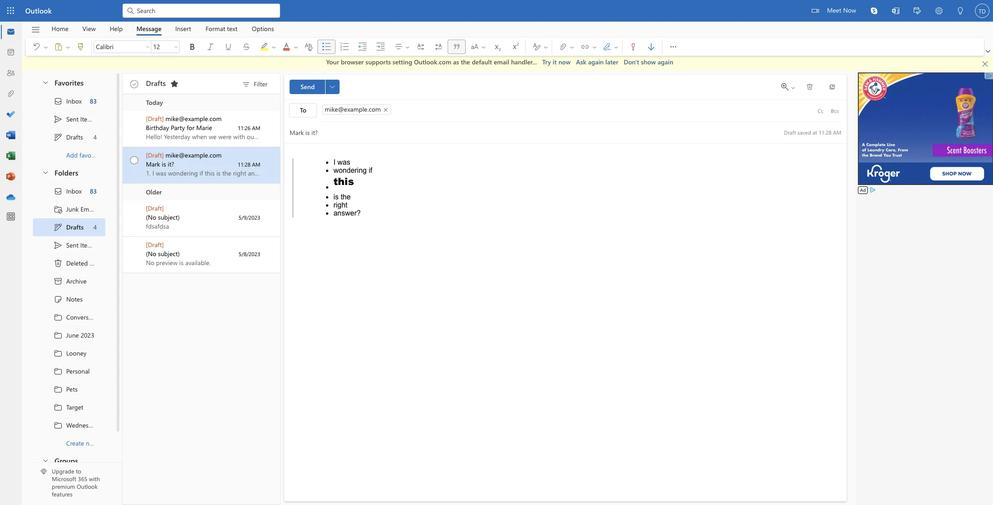 Task type: locate. For each thing, give the bounding box(es) containing it.
(no
[[146, 213, 156, 221], [146, 249, 156, 258]]

 button left 'favorites'
[[37, 74, 53, 91]]

 button right 
[[64, 40, 72, 54]]

tab list containing home
[[45, 22, 281, 36]]

i up the is the right answer?
[[334, 158, 336, 166]]

2  tree item from the top
[[33, 326, 105, 344]]

home
[[52, 24, 68, 33]]

11:28 right at at the top
[[819, 129, 832, 136]]

1 horizontal spatial  button
[[255, 38, 278, 56]]

bullets image
[[322, 42, 340, 51]]

wondering inside i was wondering if this
[[334, 166, 367, 174]]

clipboard group
[[27, 38, 90, 56]]

1 inbox from the top
[[66, 97, 82, 105]]

 right 
[[791, 85, 796, 90]]

 button left font color icon
[[270, 40, 278, 54]]

subject) for no preview is available.
[[158, 249, 180, 258]]

items inside favorites tree
[[80, 115, 96, 123]]

0 vertical spatial drafts
[[146, 78, 166, 88]]

 inbox inside favorites tree
[[54, 97, 82, 106]]

2 horizontal spatial the
[[461, 58, 470, 66]]

 down 
[[54, 223, 63, 232]]

 inside '' button
[[807, 83, 814, 90]]

birthday party for marie
[[146, 123, 212, 132]]

1 vertical spatial  button
[[325, 80, 340, 94]]

11:28 down 11:26
[[238, 161, 251, 168]]

answer? down i was wondering if this
[[334, 210, 361, 217]]

2  tree item from the top
[[33, 182, 105, 200]]

the up older heading
[[222, 169, 231, 177]]

1 vertical spatial outlook
[[77, 483, 98, 491]]

0 vertical spatial  inbox
[[54, 97, 82, 106]]

3  tree item from the top
[[33, 344, 105, 363]]

 for first  tree item from the bottom of the this application
[[54, 187, 63, 196]]

i inside i was wondering if this
[[334, 158, 336, 166]]

 inside favorites tree
[[54, 115, 63, 124]]

1 sent from the top
[[66, 115, 79, 123]]

0 vertical spatial  sent items
[[54, 115, 96, 124]]


[[629, 42, 638, 51]]

view
[[82, 24, 96, 33]]

0 horizontal spatial i
[[152, 169, 154, 177]]

 up add favorite tree item
[[54, 133, 63, 142]]

if inside the message list "list box"
[[200, 169, 203, 177]]

 inside tree
[[54, 223, 63, 232]]

 left the mark
[[130, 156, 138, 164]]

text highlight color image
[[260, 42, 278, 51]]

 tree item
[[33, 272, 105, 290]]

 tree item
[[33, 110, 105, 128], [33, 236, 105, 254]]

 button
[[824, 80, 842, 94]]

 tree item down pets
[[33, 399, 105, 417]]

0 vertical spatial outlook
[[25, 6, 52, 15]]

2  from the top
[[130, 156, 138, 164]]

people image
[[6, 69, 15, 78]]

7  from the top
[[54, 421, 63, 430]]

to do image
[[6, 110, 15, 119]]

 inside tree
[[54, 187, 63, 196]]

[draft] mike@example.com up birthday party for marie on the top left
[[146, 114, 222, 123]]

drafts heading
[[146, 74, 182, 93]]

0 vertical spatial 
[[130, 80, 138, 88]]

1 select a message checkbox from the top
[[124, 111, 146, 130]]

the down i was wondering if this
[[341, 193, 351, 201]]

0 vertical spatial 83
[[90, 97, 97, 105]]

 tree item down  looney
[[33, 363, 105, 381]]

 sent items for 1st '' tree item from the top of the this application
[[54, 115, 96, 124]]

1.
[[146, 169, 151, 177]]

[draft] mike@example.com up it? in the top of the page
[[146, 151, 222, 159]]

mike@example.com for mark is it?
[[166, 151, 222, 159]]

 wednesday
[[54, 421, 99, 430]]

2 vertical spatial mike@example.com
[[166, 151, 222, 159]]

83 down favorites tree item
[[90, 97, 97, 105]]

0 vertical spatial 4
[[93, 133, 97, 141]]

subject) for fdsafdsa
[[158, 213, 180, 221]]

this up older heading
[[205, 169, 215, 177]]

1  from the top
[[54, 97, 63, 106]]

is down i was wondering if this
[[334, 193, 339, 201]]

0 vertical spatial  tree item
[[33, 110, 105, 128]]

message list list box
[[123, 94, 280, 505]]


[[54, 205, 63, 214]]

select a message checkbox containing 
[[124, 147, 146, 166]]

favorites
[[55, 78, 84, 87]]

0 horizontal spatial wondering
[[168, 169, 198, 177]]

wondering inside the message list "list box"
[[168, 169, 198, 177]]

1  from the top
[[130, 80, 138, 88]]

message
[[137, 24, 162, 33]]

am down bcc button
[[833, 129, 842, 136]]

 button for folders
[[37, 164, 53, 181]]

6  tree item from the top
[[33, 399, 105, 417]]

2  sent items from the top
[[54, 241, 96, 250]]

0 vertical spatial answer?
[[248, 169, 270, 177]]

1  drafts from the top
[[54, 133, 83, 142]]

[draft] up the mark
[[146, 151, 164, 159]]

 right the 
[[405, 44, 410, 50]]

2 (no subject) from the top
[[146, 249, 180, 258]]

1 vertical spatial  inbox
[[54, 187, 82, 196]]

don't show again button
[[624, 58, 674, 67]]

1 horizontal spatial wondering
[[334, 166, 367, 174]]

favorites tree item
[[33, 74, 105, 92]]

 sent items up deleted at the left of the page
[[54, 241, 96, 250]]

 tree item up  looney
[[33, 326, 105, 344]]

 deleted items
[[54, 259, 105, 268]]

0 vertical spatial the
[[461, 58, 470, 66]]

83
[[90, 97, 97, 105], [90, 187, 97, 196]]

 inside  
[[405, 44, 410, 50]]

2 select a message checkbox from the top
[[124, 147, 146, 166]]

5  from the top
[[54, 385, 63, 394]]

0 vertical spatial sent
[[66, 115, 79, 123]]

 inbox
[[54, 97, 82, 106], [54, 187, 82, 196]]

 tree item
[[33, 308, 105, 326], [33, 326, 105, 344], [33, 344, 105, 363], [33, 363, 105, 381], [33, 381, 105, 399], [33, 399, 105, 417], [33, 417, 105, 435]]

is inside the is the right answer?
[[334, 193, 339, 201]]

mike@example.com inside button
[[325, 105, 381, 114]]

if inside i was wondering if this
[[369, 166, 372, 174]]

 button
[[27, 22, 45, 37]]

Select a message checkbox
[[124, 111, 146, 130], [124, 147, 146, 166], [124, 200, 146, 220]]

3 select a message checkbox from the top
[[124, 200, 146, 220]]

 right 
[[614, 44, 619, 50]]

 right ''
[[543, 44, 549, 50]]

 for  personal
[[54, 367, 63, 376]]

(no for fdsafdsa
[[146, 213, 156, 221]]

wednesday
[[66, 421, 99, 430]]

1 vertical spatial items
[[80, 241, 96, 250]]

 tree item
[[33, 290, 105, 308]]

0 horizontal spatial  button
[[325, 80, 340, 94]]

0 horizontal spatial was
[[156, 169, 166, 177]]

0 vertical spatial 11:28
[[819, 129, 832, 136]]

 left pets
[[54, 385, 63, 394]]

 down the  at the left bottom of page
[[54, 313, 63, 322]]

 left 'favorites'
[[42, 79, 49, 86]]

 button left the "groups"
[[37, 453, 53, 469]]

0 vertical spatial  tree item
[[33, 92, 105, 110]]

0 vertical spatial [draft] mike@example.com
[[146, 114, 222, 123]]

 for 2nd  tree item from the bottom
[[54, 133, 63, 142]]

message button
[[130, 22, 168, 36]]

 down favorites tree item
[[54, 115, 63, 124]]

 inside ' '
[[791, 85, 796, 90]]

bcc
[[831, 107, 839, 114]]

0 vertical spatial items
[[80, 115, 96, 123]]

 button inside clipboard group
[[64, 40, 72, 54]]

1 subject) from the top
[[158, 213, 180, 221]]

0 horizontal spatial if
[[200, 169, 203, 177]]

tree
[[33, 182, 115, 453]]

1 vertical spatial  tree item
[[33, 182, 105, 200]]

 tree item up deleted at the left of the page
[[33, 236, 105, 254]]

1 vertical spatial 4
[[93, 223, 97, 232]]


[[54, 295, 63, 304]]


[[188, 42, 197, 51]]

Font text field
[[94, 41, 144, 52]]

1 vertical spatial 
[[54, 241, 63, 250]]

1 vertical spatial 
[[54, 187, 63, 196]]

0 horizontal spatial the
[[222, 169, 231, 177]]

 inside  
[[481, 44, 487, 50]]

am down 11:26 am at the top
[[252, 161, 260, 168]]

outlook inside "banner"
[[25, 6, 52, 15]]

1 83 from the top
[[90, 97, 97, 105]]


[[145, 44, 150, 50], [173, 44, 179, 50], [43, 44, 49, 50], [65, 44, 71, 50], [271, 44, 277, 50], [293, 44, 299, 50], [405, 44, 410, 50], [481, 44, 487, 50], [543, 44, 549, 50], [570, 44, 575, 50], [592, 44, 597, 50], [614, 44, 619, 50], [42, 79, 49, 86], [791, 85, 796, 90], [42, 169, 49, 176], [42, 457, 49, 465]]

2  drafts from the top
[[54, 223, 84, 232]]

1  tree item from the top
[[33, 110, 105, 128]]

 left  button
[[293, 44, 299, 50]]

 personal
[[54, 367, 90, 376]]

1 horizontal spatial again
[[658, 58, 674, 66]]

1 horizontal spatial  button
[[985, 47, 993, 56]]

1 vertical spatial 
[[54, 259, 63, 268]]

 drafts for 1st  tree item from the bottom
[[54, 223, 84, 232]]

0 vertical spatial select a message checkbox
[[124, 111, 146, 130]]


[[54, 42, 63, 51]]

 tree item up add
[[33, 128, 105, 146]]

drafts inside the drafts 
[[146, 78, 166, 88]]


[[126, 6, 135, 15]]

2 vertical spatial the
[[341, 193, 351, 201]]

 right ""
[[570, 44, 575, 50]]

 tree item down junk
[[33, 218, 105, 236]]

the inside "list box"
[[222, 169, 231, 177]]

 drafts up add favorite tree item
[[54, 133, 83, 142]]

drafts
[[146, 78, 166, 88], [66, 133, 83, 141], [66, 223, 84, 232]]

 button right 
[[42, 40, 50, 54]]

wondering
[[334, 166, 367, 174], [168, 169, 198, 177]]

 tree item down  notes
[[33, 308, 105, 326]]

again right ask
[[588, 58, 604, 66]]

 button inside folders tree item
[[37, 164, 53, 181]]

view button
[[76, 22, 103, 36]]

 up  tree item
[[54, 241, 63, 250]]

this inside the message list "list box"
[[205, 169, 215, 177]]

 left folders
[[42, 169, 49, 176]]

1 horizontal spatial i
[[334, 158, 336, 166]]

tree containing 
[[33, 182, 115, 453]]

1 vertical spatial inbox
[[66, 187, 82, 196]]

 tree item up junk
[[33, 182, 105, 200]]

 sent items inside favorites tree
[[54, 115, 96, 124]]

ask
[[576, 58, 587, 66]]

5  tree item from the top
[[33, 381, 105, 399]]

files image
[[6, 90, 15, 99]]

 sent items up add
[[54, 115, 96, 124]]

 for 1st  tree item from the bottom
[[54, 223, 63, 232]]

1  tree item from the top
[[33, 128, 105, 146]]

1 vertical spatial select a message checkbox
[[124, 147, 146, 166]]

1 again from the left
[[588, 58, 604, 66]]

0 horizontal spatial right
[[233, 169, 246, 177]]

answer? inside message body, press alt+f10 to exit text field
[[334, 210, 361, 217]]

2 inbox from the top
[[66, 187, 82, 196]]

mail image
[[6, 27, 15, 36]]


[[54, 133, 63, 142], [54, 223, 63, 232]]

email
[[80, 205, 95, 214]]

drafts left 
[[146, 78, 166, 88]]

 right 
[[481, 44, 487, 50]]

4
[[93, 133, 97, 141], [93, 223, 97, 232]]

2  from the top
[[54, 187, 63, 196]]

0 horizontal spatial this
[[205, 169, 215, 177]]

items up favorite
[[80, 115, 96, 123]]

 button
[[144, 41, 151, 53], [173, 41, 180, 53], [37, 74, 53, 91], [37, 164, 53, 181], [37, 453, 53, 469]]

1 horizontal spatial answer?
[[334, 210, 361, 217]]

 tree item down  target
[[33, 417, 105, 435]]

 up 
[[54, 259, 63, 268]]

 inside  
[[570, 44, 575, 50]]

4 down email
[[93, 223, 97, 232]]

2 subject) from the top
[[158, 249, 180, 258]]

0 horizontal spatial 
[[54, 259, 63, 268]]

 tree item down 'favorites'
[[33, 92, 105, 110]]

items inside ' deleted items'
[[90, 259, 105, 268]]

select a message checkbox down older
[[124, 200, 146, 220]]

0 vertical spatial right
[[233, 169, 246, 177]]

 button
[[167, 76, 182, 91]]

4 [draft] from the top
[[146, 240, 164, 249]]

drafts down  junk email
[[66, 223, 84, 232]]

send
[[301, 82, 315, 91]]

tags group
[[625, 38, 661, 56]]

1 horizontal spatial 
[[807, 83, 814, 90]]

answer? down 11:28 am
[[248, 169, 270, 177]]

 drafts down  tree item
[[54, 223, 84, 232]]

1 vertical spatial answer?
[[334, 210, 361, 217]]

(no up fdsafdsa
[[146, 213, 156, 221]]

[draft] down older
[[146, 204, 164, 212]]

1 [draft] mike@example.com from the top
[[146, 114, 222, 123]]

0 vertical spatial  tree item
[[33, 128, 105, 146]]

inbox for first  tree item from the bottom of the this application
[[66, 187, 82, 196]]

 tree item up  target
[[33, 381, 105, 399]]

1 vertical spatial sent
[[66, 241, 79, 250]]

 button
[[885, 0, 907, 23]]


[[206, 42, 215, 51]]

folder
[[99, 439, 115, 448]]

1 horizontal spatial the
[[341, 193, 351, 201]]

try
[[543, 58, 551, 66]]


[[131, 80, 138, 87]]

11:28
[[819, 129, 832, 136], [238, 161, 251, 168]]

0 vertical spatial (no
[[146, 213, 156, 221]]

0 horizontal spatial  button
[[64, 40, 72, 54]]

2  inbox from the top
[[54, 187, 82, 196]]

 for  target
[[54, 403, 63, 412]]

0 vertical spatial 
[[54, 97, 63, 106]]

 drafts
[[54, 133, 83, 142], [54, 223, 84, 232]]

(no for no preview is available.
[[146, 249, 156, 258]]

0 vertical spatial subject)
[[158, 213, 180, 221]]

 button inside clipboard group
[[42, 40, 50, 54]]

at
[[813, 129, 818, 136]]

items up ' deleted items'
[[80, 241, 96, 250]]

0 vertical spatial  drafts
[[54, 133, 83, 142]]

handler...
[[511, 58, 537, 66]]

1 horizontal spatial right
[[334, 202, 348, 209]]

1 vertical spatial  tree item
[[33, 236, 105, 254]]

0 vertical spatial 
[[54, 115, 63, 124]]

 tree item
[[33, 128, 105, 146], [33, 218, 105, 236]]

1  from the top
[[54, 115, 63, 124]]

2 83 from the top
[[90, 187, 97, 196]]

1 vertical spatial i
[[152, 169, 154, 177]]

2023
[[81, 331, 94, 340]]

 button inside groups tree item
[[37, 453, 53, 469]]

1  from the top
[[54, 133, 63, 142]]

 inside  tree item
[[54, 259, 63, 268]]

 tree item
[[33, 200, 105, 218]]

2 again from the left
[[658, 58, 674, 66]]

message list section
[[123, 71, 280, 505]]

calendar image
[[6, 48, 15, 57]]

0 horizontal spatial answer?
[[248, 169, 270, 177]]

 looney
[[54, 349, 87, 358]]

 button
[[978, 58, 994, 70]]

0 vertical spatial 
[[986, 49, 991, 54]]

right inside the message list "list box"
[[233, 169, 246, 177]]

1 horizontal spatial outlook
[[77, 483, 98, 491]]

 left the font size text field
[[145, 44, 150, 50]]

i inside "list box"
[[152, 169, 154, 177]]

 right 
[[43, 44, 49, 50]]

0 vertical spatial 
[[54, 133, 63, 142]]

sent up add
[[66, 115, 79, 123]]

try it now button
[[543, 58, 571, 67]]

2 (no from the top
[[146, 249, 156, 258]]

 up premium features icon
[[42, 457, 49, 465]]

powerpoint image
[[6, 173, 15, 182]]

[draft] mike@example.com for it?
[[146, 151, 222, 159]]

1 vertical spatial  tree item
[[33, 218, 105, 236]]

1 vertical spatial drafts
[[66, 133, 83, 141]]

0 vertical spatial (no subject)
[[146, 213, 180, 221]]

2 horizontal spatial  button
[[292, 40, 300, 54]]

 up  button
[[986, 49, 991, 54]]

send button
[[290, 80, 326, 94]]

right inside the is the right answer?
[[334, 202, 348, 209]]

outlook link
[[25, 0, 52, 22]]

 tree item
[[33, 254, 105, 272]]

it
[[553, 58, 557, 66]]

365
[[78, 476, 87, 483]]

outlook inside upgrade to microsoft 365 with premium outlook features
[[77, 483, 98, 491]]

looney
[[66, 349, 87, 358]]

 tree item
[[33, 92, 105, 110], [33, 182, 105, 200]]

mark
[[146, 160, 160, 168]]

6  from the top
[[54, 403, 63, 412]]

 
[[32, 42, 49, 51]]

4  from the top
[[54, 367, 63, 376]]

1  inbox from the top
[[54, 97, 82, 106]]

0 vertical spatial 
[[807, 83, 814, 90]]

june
[[66, 331, 79, 340]]

decrease indent image
[[358, 42, 376, 51]]

 button down options button
[[255, 38, 278, 56]]

1 vertical spatial 
[[54, 223, 63, 232]]

1 (no from the top
[[146, 213, 156, 221]]

 inside  
[[614, 44, 619, 50]]

 inside the ' '
[[65, 44, 71, 50]]

1 vertical spatial right
[[334, 202, 348, 209]]


[[130, 80, 138, 88], [130, 156, 138, 164]]

2 vertical spatial select a message checkbox
[[124, 200, 146, 220]]

2 [draft] mike@example.com from the top
[[146, 151, 222, 159]]

am right 11:26
[[252, 124, 260, 131]]

 button left 
[[292, 40, 300, 54]]

mike@example.com
[[325, 105, 381, 114], [166, 114, 222, 123], [166, 151, 222, 159]]

inbox inside tree
[[66, 187, 82, 196]]

 right send button
[[330, 84, 335, 89]]

sent up  tree item
[[66, 241, 79, 250]]

1 vertical spatial the
[[222, 169, 231, 177]]

select a message checkbox down today
[[124, 111, 146, 130]]

 button
[[50, 40, 64, 54]]

0 vertical spatial i
[[334, 158, 336, 166]]

was inside the message list "list box"
[[156, 169, 166, 177]]

 left june
[[54, 331, 63, 340]]

0 horizontal spatial outlook
[[25, 6, 52, 15]]

 inside favorites tree
[[54, 97, 63, 106]]

 button
[[864, 0, 885, 22]]

was up the is the right answer?
[[338, 158, 350, 166]]

subject) up preview
[[158, 249, 180, 258]]

folders tree item
[[33, 164, 105, 182]]

right
[[233, 169, 246, 177], [334, 202, 348, 209]]

answer?
[[248, 169, 270, 177], [334, 210, 361, 217]]

new
[[86, 439, 97, 448]]

2 vertical spatial items
[[90, 259, 105, 268]]

(no subject) for no preview is available.
[[146, 249, 180, 258]]

 inbox down folders tree item
[[54, 187, 82, 196]]

1 vertical spatial was
[[156, 169, 166, 177]]

1 horizontal spatial this
[[334, 175, 354, 189]]

 junk email
[[54, 205, 95, 214]]

1 vertical spatial 
[[330, 84, 335, 89]]

account manager for test dummy image
[[976, 4, 990, 18]]

features
[[52, 491, 73, 498]]

again
[[588, 58, 604, 66], [658, 58, 674, 66]]

older
[[146, 187, 162, 196]]

1 vertical spatial subject)
[[158, 249, 180, 258]]

1 horizontal spatial was
[[338, 158, 350, 166]]

add favorite tree item
[[33, 146, 105, 164]]

1 4 from the top
[[93, 133, 97, 141]]

0 vertical spatial mike@example.com
[[325, 105, 381, 114]]


[[647, 42, 656, 51]]

help button
[[103, 22, 130, 36]]

favorites tree
[[33, 71, 105, 164]]

 drafts inside favorites tree
[[54, 133, 83, 142]]

 archive
[[54, 277, 87, 286]]

0 horizontal spatial 11:28
[[238, 161, 251, 168]]

 inside favorites tree
[[54, 133, 63, 142]]

outlook banner
[[0, 0, 994, 23]]

1 vertical spatial  drafts
[[54, 223, 84, 232]]


[[54, 313, 63, 322], [54, 331, 63, 340], [54, 349, 63, 358], [54, 367, 63, 376], [54, 385, 63, 394], [54, 403, 63, 412], [54, 421, 63, 430]]

1 (no subject) from the top
[[146, 213, 180, 221]]

1 horizontal spatial 
[[986, 49, 991, 54]]

0 horizontal spatial again
[[588, 58, 604, 66]]

 down favorites tree item
[[54, 97, 63, 106]]

 drafts inside tree
[[54, 223, 84, 232]]

3  from the top
[[54, 349, 63, 358]]

 inside  
[[543, 44, 549, 50]]

2  from the top
[[54, 241, 63, 250]]

 inbox down favorites tree item
[[54, 97, 82, 106]]

 right 
[[65, 44, 71, 50]]

inbox inside favorites tree
[[66, 97, 82, 105]]

 right the font size text field
[[173, 44, 179, 50]]

 button
[[643, 40, 661, 54]]

outlook up  button
[[25, 6, 52, 15]]

 left "looney"
[[54, 349, 63, 358]]

i right 1.
[[152, 169, 154, 177]]

 button down your
[[325, 80, 340, 94]]

0 vertical spatial was
[[338, 158, 350, 166]]

 tree item down favorites tree item
[[33, 110, 105, 128]]

tab list inside this application
[[45, 22, 281, 36]]

1 vertical spatial 
[[130, 156, 138, 164]]

1 vertical spatial mike@example.com
[[166, 114, 222, 123]]

sent inside favorites tree
[[66, 115, 79, 123]]

 button right 
[[591, 40, 598, 54]]

1 vertical spatial (no subject)
[[146, 249, 180, 258]]

the
[[461, 58, 470, 66], [222, 169, 231, 177], [341, 193, 351, 201]]

1  sent items from the top
[[54, 115, 96, 124]]


[[31, 25, 40, 34]]

[draft] up no
[[146, 240, 164, 249]]

[draft] up birthday
[[146, 114, 164, 123]]

1 vertical spatial  sent items
[[54, 241, 96, 250]]


[[559, 42, 568, 51]]

1 vertical spatial [draft] mike@example.com
[[146, 151, 222, 159]]

inbox up  junk email
[[66, 187, 82, 196]]

1 vertical spatial 83
[[90, 187, 97, 196]]

2  from the top
[[54, 331, 63, 340]]

2  from the top
[[54, 223, 63, 232]]

select a message checkbox up 1.
[[124, 147, 146, 166]]

left-rail-appbar navigation
[[2, 22, 20, 208]]

right down i was wondering if this
[[334, 202, 348, 209]]

4 up favorite
[[93, 133, 97, 141]]

0 vertical spatial inbox
[[66, 97, 82, 105]]

was down mark is it?
[[156, 169, 166, 177]]

1 vertical spatial 11:28
[[238, 161, 251, 168]]

1 vertical spatial (no
[[146, 249, 156, 258]]

 button inside favorites tree item
[[37, 74, 53, 91]]

1  from the top
[[54, 313, 63, 322]]

right down 11:28 am
[[233, 169, 246, 177]]

items right deleted at the left of the page
[[90, 259, 105, 268]]

tab list
[[45, 22, 281, 36]]



Task type: vqa. For each thing, say whether or not it's contained in the screenshot.


Task type: describe. For each thing, give the bounding box(es) containing it.
draft
[[784, 129, 796, 136]]

 button for groups
[[37, 453, 53, 469]]

4  tree item from the top
[[33, 363, 105, 381]]

select a message checkbox for birthday party for marie
[[124, 111, 146, 130]]

create new folder
[[66, 439, 115, 448]]

select a message checkbox for (no subject)
[[124, 200, 146, 220]]

ask again later
[[576, 58, 619, 66]]


[[982, 60, 989, 67]]

ad
[[861, 187, 866, 193]]

increase indent image
[[376, 42, 394, 51]]

 button inside include group
[[591, 40, 598, 54]]

 button for favorites
[[37, 74, 53, 91]]

upgrade
[[52, 468, 74, 476]]

2  tree item from the top
[[33, 236, 105, 254]]

Font size text field
[[151, 41, 172, 52]]

include group
[[554, 38, 620, 56]]

 for 
[[54, 313, 63, 322]]

0 horizontal spatial 
[[330, 84, 335, 89]]

to
[[76, 468, 81, 476]]


[[871, 7, 878, 14]]

 for  looney
[[54, 349, 63, 358]]

add favorite
[[66, 151, 100, 160]]

11:26
[[238, 124, 251, 131]]

 sent items for 1st '' tree item from the bottom of the this application
[[54, 241, 96, 250]]

saved
[[798, 129, 812, 136]]

to button
[[289, 103, 317, 117]]

1 [draft] from the top
[[146, 114, 164, 123]]

 june 2023
[[54, 331, 94, 340]]

junk
[[66, 205, 79, 214]]

browser
[[341, 58, 364, 66]]

 inside folders tree item
[[42, 169, 49, 176]]

party
[[171, 123, 185, 132]]

again inside 'button'
[[658, 58, 674, 66]]

older heading
[[123, 184, 280, 200]]

2  tree item from the top
[[33, 218, 105, 236]]

notes
[[66, 295, 83, 304]]

groups tree item
[[33, 453, 105, 471]]

now
[[844, 6, 857, 14]]

 button left 
[[278, 38, 300, 56]]

numbering image
[[340, 42, 358, 51]]

 inside groups tree item
[[42, 457, 49, 465]]


[[812, 7, 819, 14]]

2 vertical spatial drafts
[[66, 223, 84, 232]]

don't show again
[[624, 58, 674, 66]]

preview
[[156, 258, 178, 267]]

am for birthday party for marie
[[252, 124, 260, 131]]

home button
[[45, 22, 75, 36]]

excel image
[[6, 152, 15, 161]]

 
[[581, 42, 597, 51]]

setting
[[393, 58, 412, 66]]

1  tree item from the top
[[33, 308, 105, 326]]

insert button
[[169, 22, 198, 36]]

2 [draft] from the top
[[146, 151, 164, 159]]

bcc button
[[828, 103, 843, 118]]

 for  deleted items
[[54, 259, 63, 268]]


[[434, 42, 443, 51]]

superscript image
[[511, 42, 529, 51]]

marie
[[196, 123, 212, 132]]


[[170, 79, 179, 88]]

i was wondering if this
[[334, 158, 374, 189]]

microsoft
[[52, 476, 76, 483]]

 for  june 2023
[[54, 331, 63, 340]]

font color image
[[282, 42, 300, 51]]

 
[[603, 42, 619, 51]]


[[669, 42, 678, 51]]

 button
[[412, 40, 430, 54]]

inbox for second  tree item from the bottom
[[66, 97, 82, 105]]

mike@example.com for birthday party for marie
[[166, 114, 222, 123]]

format
[[206, 24, 225, 33]]

 
[[54, 42, 71, 51]]

create new folder tree item
[[33, 435, 115, 453]]

more apps image
[[6, 213, 15, 222]]


[[416, 42, 425, 51]]

options button
[[245, 22, 281, 36]]

premium features image
[[41, 469, 47, 476]]


[[603, 42, 612, 51]]

is left it? in the top of the page
[[162, 160, 166, 168]]

83 inside favorites tree
[[90, 97, 97, 105]]

set your advertising preferences image
[[870, 186, 877, 194]]

 button right the font size text field
[[173, 41, 180, 53]]

 inside select a message option
[[130, 156, 138, 164]]

default
[[472, 58, 492, 66]]

 button
[[801, 80, 819, 94]]

2 4 from the top
[[93, 223, 97, 232]]

(no subject) for fdsafdsa
[[146, 213, 180, 221]]

was inside i was wondering if this
[[338, 158, 350, 166]]

3 [draft] from the top
[[146, 204, 164, 212]]

 for  pets
[[54, 385, 63, 394]]


[[936, 7, 943, 14]]

1. i was wondering if this is the right answer?
[[146, 169, 270, 177]]

subscript image
[[493, 42, 511, 51]]

 button inside dropdown button
[[292, 40, 300, 54]]

 
[[782, 83, 796, 90]]

this application
[[0, 0, 994, 506]]

 button
[[576, 40, 591, 54]]

 left font color icon
[[271, 44, 277, 50]]

1 horizontal spatial 11:28
[[819, 129, 832, 136]]

archive
[[66, 277, 87, 286]]

 drafts for 2nd  tree item from the bottom
[[54, 133, 83, 142]]

again inside button
[[588, 58, 604, 66]]

the inside the is the right answer?
[[341, 193, 351, 201]]


[[54, 277, 63, 286]]

Add a subject text field
[[284, 125, 776, 140]]

 for  wednesday
[[54, 421, 63, 430]]

11:28 am
[[238, 161, 260, 168]]

To text field
[[322, 105, 814, 117]]

 
[[470, 42, 487, 51]]

target
[[66, 403, 83, 412]]


[[452, 42, 461, 51]]

today heading
[[123, 94, 280, 111]]

is right preview
[[179, 258, 184, 267]]

7  tree item from the top
[[33, 417, 105, 435]]

 search field
[[123, 0, 280, 20]]


[[304, 42, 313, 51]]

2 sent from the top
[[66, 241, 79, 250]]

format text button
[[199, 22, 244, 36]]

ask again later button
[[576, 58, 619, 67]]

don't
[[624, 58, 640, 66]]

11:28 inside the message list "list box"
[[238, 161, 251, 168]]

is the right answer?
[[334, 193, 361, 217]]

 button
[[201, 40, 219, 54]]

fdsafdsa
[[146, 222, 169, 230]]

premium
[[52, 483, 75, 491]]

word image
[[6, 131, 15, 140]]

insert
[[175, 24, 191, 33]]

answer? inside the message list "list box"
[[248, 169, 270, 177]]

 for second  tree item from the bottom
[[54, 97, 63, 106]]

basic text group
[[94, 38, 529, 56]]

 button down message button
[[144, 41, 151, 53]]

show
[[641, 58, 656, 66]]

try it now
[[543, 58, 571, 66]]

onedrive image
[[6, 193, 15, 202]]

later
[[606, 58, 619, 66]]

5/9/2023
[[239, 214, 260, 221]]

with
[[89, 476, 100, 483]]

[draft] mike@example.com for for
[[146, 114, 222, 123]]

4 inside favorites tree
[[93, 133, 97, 141]]

format text
[[206, 24, 238, 33]]

drafts inside favorites tree
[[66, 133, 83, 141]]

meet now
[[827, 6, 857, 14]]

 target
[[54, 403, 83, 412]]

cc button
[[814, 103, 828, 118]]

 inside  
[[43, 44, 49, 50]]

 inside select all messages checkbox
[[130, 80, 138, 88]]

supports
[[366, 58, 391, 66]]

 button
[[448, 40, 466, 54]]

deleted
[[66, 259, 88, 268]]

am for mark is it?
[[252, 161, 260, 168]]

 for 
[[807, 83, 814, 90]]


[[958, 7, 965, 14]]

pets
[[66, 385, 78, 394]]

this inside i was wondering if this
[[334, 175, 354, 189]]

Search for email, meetings, files and more. field
[[136, 6, 275, 15]]

folders
[[55, 168, 78, 177]]

 inside favorites tree item
[[42, 79, 49, 86]]

 button inside basic text group
[[270, 40, 278, 54]]

Select all messages checkbox
[[128, 78, 141, 90]]

1  tree item from the top
[[33, 92, 105, 110]]

Select a message checkbox
[[124, 237, 146, 256]]

0 vertical spatial  button
[[985, 47, 993, 56]]

 button
[[430, 40, 448, 54]]


[[533, 42, 542, 51]]

 button
[[219, 40, 237, 54]]

 button
[[929, 0, 950, 23]]

Message body, press Alt+F10 to exit text field
[[290, 151, 842, 276]]

groups
[[55, 456, 78, 466]]


[[242, 42, 251, 51]]

is up older heading
[[216, 169, 221, 177]]

mark is it?
[[146, 160, 174, 168]]

meet
[[827, 6, 842, 14]]

 inside  
[[592, 44, 597, 50]]

 button
[[625, 40, 643, 54]]

help
[[110, 24, 123, 33]]

select a message checkbox for mark is it?
[[124, 147, 146, 166]]



